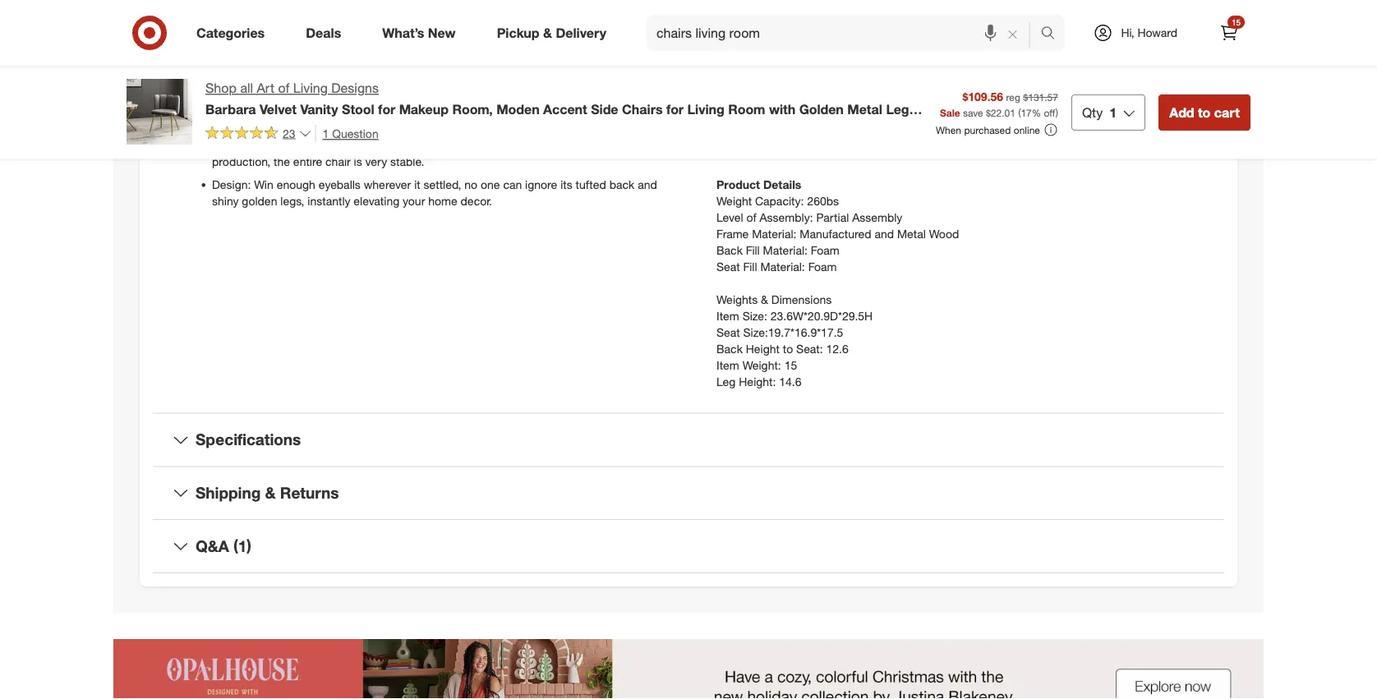Task type: describe. For each thing, give the bounding box(es) containing it.
search
[[1034, 26, 1073, 42]]

art
[[257, 80, 275, 96]]

1 horizontal spatial 15
[[1232, 17, 1241, 27]]

product for product including: one side chair, assembly required
[[212, 52, 253, 67]]

perfect
[[817, 128, 855, 142]]

home inside featuring a minimalistic yet sophisticated design, this chair is sure to delight you with both style and comfort. the side chair boasts a subtle silhouette, vertical channel tufting, and a soft cushion that provides plenty of support as you sit. wrapped in luxurious velvet polyester fabric that is skin-friendly and easy to maintain, this elegant chair flaunts a noble aesthetic in your decor. the slender gold metal legs provide reliable stability and add to the timeless fashion of this piece, while its perfect upholstery offers outstanding comfort. designed to enhance your home or office, this chair is an excellent way to add enchanting personality to your space.
[[717, 144, 746, 159]]

returns
[[280, 484, 339, 503]]

barbara
[[206, 101, 256, 117]]

partial
[[817, 210, 849, 224]]

categories link
[[183, 15, 285, 51]]

effort.
[[603, 75, 633, 90]]

quality:
[[239, 138, 278, 152]]

q&a (1) button
[[153, 520, 1225, 573]]

0 horizontal spatial living
[[251, 117, 289, 133]]

it inside design: win enough eyeballs wherever it settled, no one can ignore its tufted back and shiny golden legs, instantly elevating your home decor.
[[414, 177, 421, 192]]

vertical
[[1000, 62, 1037, 77]]

room,
[[453, 101, 493, 117]]

a down "description"
[[768, 46, 774, 60]]

excellent inside high quality: this side chair is made of metal and manufactured wood, plus excellent production, the entire chair is very stable.
[[604, 138, 650, 152]]

maintain,
[[881, 95, 927, 109]]

what's
[[383, 25, 425, 41]]

& for returns
[[265, 484, 276, 503]]

of inside 'shop all art of living designs barbara velvet vanity stool for makeup room, moden accent side chairs for living room with golden metal legs | artful living design-grey'
[[278, 80, 290, 96]]

and right (
[[1022, 111, 1042, 126]]

manufactured
[[470, 138, 542, 152]]

shop
[[206, 80, 237, 96]]

metal inside 'shop all art of living designs barbara velvet vanity stool for makeup room, moden accent side chairs for living room with golden metal legs | artful living design-grey'
[[848, 101, 883, 117]]

search button
[[1034, 15, 1073, 54]]

designs
[[332, 80, 379, 96]]

23.6w*20.9d*29.5h
[[771, 309, 873, 323]]

hi,
[[1122, 25, 1135, 40]]

wherever
[[364, 177, 411, 192]]

back inside weights & dimensions item size: 23.6w*20.9d*29.5h seat size:19.7*16.9*17.5 back height to seat: 12.6 item weight: 15 leg height: 14.6
[[717, 342, 743, 356]]

eyeballs
[[319, 177, 361, 192]]

with up details
[[535, 75, 556, 90]]

back inside product details weight capacity: 260bs level of assembly: partial assembly frame material: manufactured and metal wood back fill material: foam seat fill material:  foam
[[717, 243, 743, 257]]

build
[[457, 75, 482, 90]]

of right fashion
[[1187, 111, 1197, 126]]

design:
[[212, 177, 251, 192]]

is down the cushion
[[740, 95, 748, 109]]

ignore
[[525, 177, 558, 192]]

elevating
[[354, 194, 400, 208]]

side inside featuring a minimalistic yet sophisticated design, this chair is sure to delight you with both style and comfort. the side chair boasts a subtle silhouette, vertical channel tufting, and a soft cushion that provides plenty of support as you sit. wrapped in luxurious velvet polyester fabric that is skin-friendly and easy to maintain, this elegant chair flaunts a noble aesthetic in your decor. the slender gold metal legs provide reliable stability and add to the timeless fashion of this piece, while its perfect upholstery offers outstanding comfort. designed to enhance your home or office, this chair is an excellent way to add enchanting personality to your space.
[[809, 62, 830, 77]]

2 item from the top
[[717, 358, 740, 372]]

catching
[[373, 98, 417, 113]]

the inside high quality: this side chair is made of metal and manufactured wood, plus excellent production, the entire chair is very stable.
[[274, 154, 290, 169]]

chair up 'plenty'
[[833, 62, 858, 77]]

a up support
[[900, 62, 906, 77]]

flaunts
[[1021, 95, 1056, 109]]

with inside 'shop all art of living designs barbara velvet vanity stool for makeup room, moden accent side chairs for living room with golden metal legs | artful living design-grey'
[[769, 101, 796, 117]]

q&a
[[196, 537, 229, 556]]

15 link
[[1212, 15, 1248, 51]]

gold
[[816, 111, 838, 126]]

chair down the grey
[[331, 138, 356, 152]]

and inside high quality: this side chair is made of metal and manufactured wood, plus excellent production, the entire chair is very stable.
[[448, 138, 467, 152]]

product details weight capacity: 260bs level of assembly: partial assembly frame material: manufactured and metal wood back fill material: foam seat fill material:  foam
[[717, 177, 960, 274]]

style,
[[212, 115, 239, 129]]

and up polyester
[[1123, 62, 1142, 77]]

side for product including: one side chair, assembly required
[[334, 52, 355, 67]]

weight
[[717, 194, 752, 208]]

weights
[[717, 292, 758, 307]]

contemporary style: attention-catching appearance with careful details lend it a distinct style, best to show your taste.
[[212, 98, 665, 129]]

0 vertical spatial 1
[[1110, 104, 1117, 120]]

easy to assemble: simple in structure, you can build this chair with minimal effort.
[[212, 75, 633, 90]]

add to cart
[[1170, 104, 1241, 120]]

0 vertical spatial material:
[[752, 227, 797, 241]]

1 horizontal spatial you
[[938, 79, 956, 93]]

and up gold
[[818, 95, 837, 109]]

aesthetic
[[1100, 95, 1147, 109]]

23
[[283, 126, 296, 140]]

chair down perfect
[[819, 144, 844, 159]]

this down the as
[[930, 95, 948, 109]]

metal inside high quality: this side chair is made of metal and manufactured wood, plus excellent production, the entire chair is very stable.
[[416, 138, 445, 152]]

shipping & returns
[[196, 484, 339, 503]]

no
[[465, 177, 478, 192]]

2 vertical spatial material:
[[761, 259, 806, 274]]

shiny
[[212, 194, 239, 208]]

space.
[[1142, 144, 1176, 159]]

is left sure
[[1023, 46, 1031, 60]]

instantly
[[308, 194, 351, 208]]

enchanting
[[983, 144, 1040, 159]]

weights & dimensions item size: 23.6w*20.9d*29.5h seat size:19.7*16.9*17.5 back height to seat: 12.6 item weight: 15 leg height: 14.6
[[717, 292, 873, 389]]

side for high quality: this side chair is made of metal and manufactured wood, plus excellent production, the entire chair is very stable.
[[306, 138, 327, 152]]

this left the piece,
[[717, 128, 735, 142]]

to down timeless
[[1111, 128, 1121, 142]]

height
[[746, 342, 780, 356]]

simple
[[310, 75, 346, 90]]

plus
[[580, 138, 601, 152]]

advertisement region
[[113, 639, 1264, 700]]

of down boasts
[[866, 79, 876, 93]]

stability
[[979, 111, 1019, 126]]

cart
[[1215, 104, 1241, 120]]

2 horizontal spatial living
[[688, 101, 725, 117]]

careful
[[509, 98, 544, 113]]

& for delivery
[[543, 25, 552, 41]]

enough
[[277, 177, 316, 192]]

is left 'very'
[[354, 154, 362, 169]]

luxurious
[[1040, 79, 1086, 93]]

production,
[[212, 154, 271, 169]]

boasts
[[862, 62, 897, 77]]

image of barbara velvet vanity stool for makeup room, moden accent side chairs for living room with golden metal legs | artful living design-grey image
[[127, 79, 192, 145]]

0 horizontal spatial the
[[752, 111, 771, 126]]

0 vertical spatial comfort.
[[740, 62, 783, 77]]

qty 1
[[1083, 104, 1117, 120]]

0 horizontal spatial you
[[413, 75, 432, 90]]

noble
[[1068, 95, 1097, 109]]

product including: one side chair, assembly required
[[212, 52, 484, 67]]

specifications
[[196, 430, 301, 449]]

product for product details weight capacity: 260bs level of assembly: partial assembly frame material: manufactured and metal wood back fill material: foam seat fill material:  foam
[[717, 177, 761, 192]]

when
[[936, 124, 962, 136]]

home inside design: win enough eyeballs wherever it settled, no one can ignore its tufted back and shiny golden legs, instantly elevating your home decor.
[[428, 194, 458, 208]]

required
[[441, 52, 484, 67]]

assemble:
[[253, 75, 307, 90]]

slender
[[774, 111, 812, 126]]

$131.57
[[1024, 91, 1059, 103]]

with inside featuring a minimalistic yet sophisticated design, this chair is sure to delight you with both style and comfort. the side chair boasts a subtle silhouette, vertical channel tufting, and a soft cushion that provides plenty of support as you sit. wrapped in luxurious velvet polyester fabric that is skin-friendly and easy to maintain, this elegant chair flaunts a noble aesthetic in your decor. the slender gold metal legs provide reliable stability and add to the timeless fashion of this piece, while its perfect upholstery offers outstanding comfort. designed to enhance your home or office, this chair is an excellent way to add enchanting personality to your space.
[[1133, 46, 1154, 60]]

reg
[[1007, 91, 1021, 103]]

(
[[1019, 106, 1021, 119]]

delight
[[1073, 46, 1108, 60]]

its inside design: win enough eyeballs wherever it settled, no one can ignore its tufted back and shiny golden legs, instantly elevating your home decor.
[[561, 177, 573, 192]]

attention-
[[322, 98, 373, 113]]

size:
[[743, 309, 768, 323]]

fashion
[[1147, 111, 1184, 126]]

side
[[591, 101, 619, 117]]

contemporary
[[212, 98, 287, 113]]

is left an at right top
[[847, 144, 855, 159]]

delivery
[[556, 25, 607, 41]]

1 inside "1 question" link
[[323, 126, 329, 140]]

to up 'legs'
[[867, 95, 877, 109]]

this up silhouette,
[[973, 46, 991, 60]]

one
[[481, 177, 500, 192]]

dimensions
[[772, 292, 832, 307]]

this right build
[[485, 75, 504, 90]]

0 horizontal spatial add
[[960, 144, 980, 159]]

1 horizontal spatial living
[[293, 80, 328, 96]]

14.6
[[780, 374, 802, 389]]

0 vertical spatial add
[[1045, 111, 1065, 126]]



Task type: vqa. For each thing, say whether or not it's contained in the screenshot.
noble
yes



Task type: locate. For each thing, give the bounding box(es) containing it.
1 vertical spatial comfort.
[[1012, 128, 1055, 142]]

1 vertical spatial material:
[[763, 243, 808, 257]]

add down outstanding
[[960, 144, 980, 159]]

your inside design: win enough eyeballs wherever it settled, no one can ignore its tufted back and shiny golden legs, instantly elevating your home decor.
[[403, 194, 425, 208]]

enhance
[[1124, 128, 1168, 142]]

the up "designed"
[[1081, 111, 1098, 126]]

fill down 'frame'
[[746, 243, 760, 257]]

elegant
[[952, 95, 990, 109]]

1 vertical spatial foam
[[809, 259, 837, 274]]

a inside contemporary style: attention-catching appearance with careful details lend it a distinct style, best to show your taste.
[[619, 98, 625, 113]]

chair up vertical at top
[[994, 46, 1020, 60]]

chair,
[[359, 52, 385, 67]]

0 horizontal spatial the
[[274, 154, 290, 169]]

0 vertical spatial the
[[1081, 111, 1098, 126]]

2 vertical spatial &
[[265, 484, 276, 503]]

15 inside weights & dimensions item size: 23.6w*20.9d*29.5h seat size:19.7*16.9*17.5 back height to seat: 12.6 item weight: 15 leg height: 14.6
[[785, 358, 798, 372]]

1 horizontal spatial the
[[1081, 111, 1098, 126]]

1 horizontal spatial &
[[543, 25, 552, 41]]

0 horizontal spatial metal
[[416, 138, 445, 152]]

both
[[1157, 46, 1181, 60]]

0 horizontal spatial 1
[[323, 126, 329, 140]]

15
[[1232, 17, 1241, 27], [785, 358, 798, 372]]

1 vertical spatial metal
[[416, 138, 445, 152]]

to inside contemporary style: attention-catching appearance with careful details lend it a distinct style, best to show your taste.
[[268, 115, 278, 129]]

side inside high quality: this side chair is made of metal and manufactured wood, plus excellent production, the entire chair is very stable.
[[306, 138, 327, 152]]

for down structure,
[[378, 101, 396, 117]]

the down this
[[274, 154, 290, 169]]

to right way
[[947, 144, 957, 159]]

seat:
[[797, 342, 824, 356]]

with inside contemporary style: attention-catching appearance with careful details lend it a distinct style, best to show your taste.
[[484, 98, 506, 113]]

outstanding
[[948, 128, 1009, 142]]

1 vertical spatial can
[[503, 177, 522, 192]]

or
[[749, 144, 760, 159]]

living
[[293, 80, 328, 96], [688, 101, 725, 117], [251, 117, 289, 133]]

that up skin-
[[760, 79, 780, 93]]

0 horizontal spatial excellent
[[604, 138, 650, 152]]

featuring
[[717, 46, 765, 60]]

decor. inside featuring a minimalistic yet sophisticated design, this chair is sure to delight you with both style and comfort. the side chair boasts a subtle silhouette, vertical channel tufting, and a soft cushion that provides plenty of support as you sit. wrapped in luxurious velvet polyester fabric that is skin-friendly and easy to maintain, this elegant chair flaunts a noble aesthetic in your decor. the slender gold metal legs provide reliable stability and add to the timeless fashion of this piece, while its perfect upholstery offers outstanding comfort. designed to enhance your home or office, this chair is an excellent way to add enchanting personality to your space.
[[717, 111, 749, 126]]

product up 'easy'
[[212, 52, 253, 67]]

0 vertical spatial that
[[760, 79, 780, 93]]

1 right qty
[[1110, 104, 1117, 120]]

and inside product details weight capacity: 260bs level of assembly: partial assembly frame material: manufactured and metal wood back fill material: foam seat fill material:  foam
[[875, 227, 895, 241]]

howard
[[1138, 25, 1178, 40]]

1 horizontal spatial comfort.
[[1012, 128, 1055, 142]]

living down velvet
[[251, 117, 289, 133]]

item down weights
[[717, 309, 740, 323]]

for right distinct
[[667, 101, 684, 117]]

and down contemporary style: attention-catching appearance with careful details lend it a distinct style, best to show your taste.
[[448, 138, 467, 152]]

1 for from the left
[[378, 101, 396, 117]]

qty
[[1083, 104, 1104, 120]]

excellent right plus
[[604, 138, 650, 152]]

1 horizontal spatial its
[[802, 128, 814, 142]]

with up while
[[769, 101, 796, 117]]

$109.56
[[963, 89, 1004, 104]]

1 horizontal spatial for
[[667, 101, 684, 117]]

0 horizontal spatial comfort.
[[740, 62, 783, 77]]

comfort. down % on the right top of page
[[1012, 128, 1055, 142]]

|
[[206, 117, 208, 133]]

provides
[[783, 79, 828, 93]]

that down the cushion
[[717, 95, 737, 109]]

silhouette,
[[944, 62, 997, 77]]

0 horizontal spatial decor.
[[461, 194, 492, 208]]

you
[[1111, 46, 1130, 60], [413, 75, 432, 90], [938, 79, 956, 93]]

chair up careful on the top left of page
[[507, 75, 532, 90]]

to down "designed"
[[1103, 144, 1114, 159]]

0 horizontal spatial in
[[349, 75, 358, 90]]

0 horizontal spatial its
[[561, 177, 573, 192]]

as
[[923, 79, 935, 93]]

of inside product details weight capacity: 260bs level of assembly: partial assembly frame material: manufactured and metal wood back fill material: foam seat fill material:  foam
[[747, 210, 757, 224]]

1 vertical spatial item
[[717, 358, 740, 372]]

1 horizontal spatial product
[[717, 177, 761, 192]]

a down effort. in the top left of the page
[[619, 98, 625, 113]]

plenty
[[831, 79, 863, 93]]

1 vertical spatial the
[[752, 111, 771, 126]]

with left careful on the top left of page
[[484, 98, 506, 113]]

what's new link
[[369, 15, 477, 51]]

your
[[1162, 95, 1185, 109], [312, 115, 334, 129], [1172, 128, 1194, 142], [1117, 144, 1139, 159], [403, 194, 425, 208]]

(1)
[[234, 537, 252, 556]]

0 vertical spatial can
[[435, 75, 454, 90]]

this down while
[[797, 144, 815, 159]]

can
[[435, 75, 454, 90], [503, 177, 522, 192]]

your up fashion
[[1162, 95, 1185, 109]]

deals link
[[292, 15, 362, 51]]

you right the as
[[938, 79, 956, 93]]

can inside design: win enough eyeballs wherever it settled, no one can ignore its tufted back and shiny golden legs, instantly elevating your home decor.
[[503, 177, 522, 192]]

to inside add to cart button
[[1199, 104, 1211, 120]]

the up provides
[[786, 62, 805, 77]]

0 vertical spatial metal
[[841, 111, 870, 126]]

for
[[378, 101, 396, 117], [667, 101, 684, 117]]

show
[[281, 115, 309, 129]]

product inside product details weight capacity: 260bs level of assembly: partial assembly frame material: manufactured and metal wood back fill material: foam seat fill material:  foam
[[717, 177, 761, 192]]

golden
[[242, 194, 277, 208]]

0 horizontal spatial side
[[306, 138, 327, 152]]

minimal
[[560, 75, 599, 90]]

metal inside product details weight capacity: 260bs level of assembly: partial assembly frame material: manufactured and metal wood back fill material: foam seat fill material:  foam
[[898, 227, 926, 241]]

1 horizontal spatial excellent
[[874, 144, 920, 159]]

excellent inside featuring a minimalistic yet sophisticated design, this chair is sure to delight you with both style and comfort. the side chair boasts a subtle silhouette, vertical channel tufting, and a soft cushion that provides plenty of support as you sit. wrapped in luxurious velvet polyester fabric that is skin-friendly and easy to maintain, this elegant chair flaunts a noble aesthetic in your decor. the slender gold metal legs provide reliable stability and add to the timeless fashion of this piece, while its perfect upholstery offers outstanding comfort. designed to enhance your home or office, this chair is an excellent way to add enchanting personality to your space.
[[874, 144, 920, 159]]

0 vertical spatial decor.
[[717, 111, 749, 126]]

to up channel
[[1060, 46, 1070, 60]]

moden
[[497, 101, 540, 117]]

$109.56 reg $131.57 sale save $ 22.01 ( 17 % off )
[[941, 89, 1059, 119]]

leg
[[717, 374, 736, 389]]

back up leg
[[717, 342, 743, 356]]

metal up stable.
[[416, 138, 445, 152]]

2 horizontal spatial &
[[761, 292, 769, 307]]

to right )
[[1068, 111, 1078, 126]]

2 horizontal spatial in
[[1150, 95, 1159, 109]]

seat down weights
[[717, 325, 741, 340]]

friendly
[[777, 95, 814, 109]]

$
[[986, 106, 991, 119]]

1 horizontal spatial that
[[760, 79, 780, 93]]

assembly
[[389, 52, 438, 67]]

golden
[[800, 101, 844, 117]]

very
[[366, 154, 387, 169]]

the inside featuring a minimalistic yet sophisticated design, this chair is sure to delight you with both style and comfort. the side chair boasts a subtle silhouette, vertical channel tufting, and a soft cushion that provides plenty of support as you sit. wrapped in luxurious velvet polyester fabric that is skin-friendly and easy to maintain, this elegant chair flaunts a noble aesthetic in your decor. the slender gold metal legs provide reliable stability and add to the timeless fashion of this piece, while its perfect upholstery offers outstanding comfort. designed to enhance your home or office, this chair is an excellent way to add enchanting personality to your space.
[[1081, 111, 1098, 126]]

1 vertical spatial back
[[717, 342, 743, 356]]

1 vertical spatial seat
[[717, 325, 741, 340]]

a right off
[[1059, 95, 1065, 109]]

a left soft
[[1145, 62, 1151, 77]]

0 horizontal spatial metal
[[848, 101, 883, 117]]

1 vertical spatial that
[[717, 95, 737, 109]]

to inside weights & dimensions item size: 23.6w*20.9d*29.5h seat size:19.7*16.9*17.5 back height to seat: 12.6 item weight: 15 leg height: 14.6
[[783, 342, 794, 356]]

comfort. down "featuring" on the right top of page
[[740, 62, 783, 77]]

home left or
[[717, 144, 746, 159]]

fill up weights
[[744, 259, 758, 274]]

can right one
[[503, 177, 522, 192]]

0 horizontal spatial for
[[378, 101, 396, 117]]

& up the size:
[[761, 292, 769, 307]]

1 vertical spatial 15
[[785, 358, 798, 372]]

this
[[282, 138, 303, 152]]

& inside weights & dimensions item size: 23.6w*20.9d*29.5h seat size:19.7*16.9*17.5 back height to seat: 12.6 item weight: 15 leg height: 14.6
[[761, 292, 769, 307]]

living down the cushion
[[688, 101, 725, 117]]

1 vertical spatial metal
[[898, 227, 926, 241]]

1 horizontal spatial decor.
[[717, 111, 749, 126]]

side up entire
[[306, 138, 327, 152]]

one
[[309, 52, 331, 67]]

decor. down no
[[461, 194, 492, 208]]

design: win enough eyeballs wherever it settled, no one can ignore its tufted back and shiny golden legs, instantly elevating your home decor.
[[212, 177, 658, 208]]

1 vertical spatial product
[[717, 177, 761, 192]]

seat inside product details weight capacity: 260bs level of assembly: partial assembly frame material: manufactured and metal wood back fill material: foam seat fill material:  foam
[[717, 259, 741, 274]]

details
[[547, 98, 581, 113]]

metal down 'plenty'
[[848, 101, 883, 117]]

0 vertical spatial metal
[[848, 101, 883, 117]]

0 vertical spatial it
[[609, 98, 615, 113]]

0 horizontal spatial home
[[428, 194, 458, 208]]

to right 'easy'
[[240, 75, 250, 90]]

2 for from the left
[[667, 101, 684, 117]]

of up stable.
[[403, 138, 413, 152]]

2 horizontal spatial you
[[1111, 46, 1130, 60]]

1 vertical spatial it
[[414, 177, 421, 192]]

& inside dropdown button
[[265, 484, 276, 503]]

it right lend
[[609, 98, 615, 113]]

0 vertical spatial back
[[717, 243, 743, 257]]

excellent down the 'upholstery'
[[874, 144, 920, 159]]

legs,
[[281, 194, 305, 208]]

your down enhance
[[1117, 144, 1139, 159]]

1 down the vanity
[[323, 126, 329, 140]]

decor. inside design: win enough eyeballs wherever it settled, no one can ignore its tufted back and shiny golden legs, instantly elevating your home decor.
[[461, 194, 492, 208]]

0 vertical spatial product
[[212, 52, 253, 67]]

and inside design: win enough eyeballs wherever it settled, no one can ignore its tufted back and shiny golden legs, instantly elevating your home decor.
[[638, 177, 658, 192]]

15 right the howard on the top right
[[1232, 17, 1241, 27]]

best
[[242, 115, 265, 129]]

excellent
[[604, 138, 650, 152], [874, 144, 920, 159]]

hi, howard
[[1122, 25, 1178, 40]]

to down the size:19.7*16.9*17.5
[[783, 342, 794, 356]]

0 vertical spatial fill
[[746, 243, 760, 257]]

1 vertical spatial its
[[561, 177, 573, 192]]

side down the minimalistic
[[809, 62, 830, 77]]

0 vertical spatial item
[[717, 309, 740, 323]]

1 vertical spatial the
[[274, 154, 290, 169]]

0 horizontal spatial it
[[414, 177, 421, 192]]

high
[[212, 138, 236, 152]]

it down stable.
[[414, 177, 421, 192]]

2 horizontal spatial side
[[809, 62, 830, 77]]

seat inside weights & dimensions item size: 23.6w*20.9d*29.5h seat size:19.7*16.9*17.5 back height to seat: 12.6 item weight: 15 leg height: 14.6
[[717, 325, 741, 340]]

your down the style:
[[312, 115, 334, 129]]

and down assembly
[[875, 227, 895, 241]]

pickup & delivery
[[497, 25, 607, 41]]

metal left wood
[[898, 227, 926, 241]]

1 horizontal spatial side
[[334, 52, 355, 67]]

metal inside featuring a minimalistic yet sophisticated design, this chair is sure to delight you with both style and comfort. the side chair boasts a subtle silhouette, vertical channel tufting, and a soft cushion that provides plenty of support as you sit. wrapped in luxurious velvet polyester fabric that is skin-friendly and easy to maintain, this elegant chair flaunts a noble aesthetic in your decor. the slender gold metal legs provide reliable stability and add to the timeless fashion of this piece, while its perfect upholstery offers outstanding comfort. designed to enhance your home or office, this chair is an excellent way to add enchanting personality to your space.
[[841, 111, 870, 126]]

is down the grey
[[359, 138, 367, 152]]

side
[[334, 52, 355, 67], [809, 62, 830, 77], [306, 138, 327, 152]]

1 vertical spatial &
[[761, 292, 769, 307]]

settled,
[[424, 177, 462, 192]]

living up the style:
[[293, 80, 328, 96]]

metal
[[841, 111, 870, 126], [416, 138, 445, 152]]

home
[[717, 144, 746, 159], [428, 194, 458, 208]]

1 vertical spatial add
[[960, 144, 980, 159]]

1 horizontal spatial the
[[786, 62, 805, 77]]

23 link
[[206, 124, 312, 144]]

its inside featuring a minimalistic yet sophisticated design, this chair is sure to delight you with both style and comfort. the side chair boasts a subtle silhouette, vertical channel tufting, and a soft cushion that provides plenty of support as you sit. wrapped in luxurious velvet polyester fabric that is skin-friendly and easy to maintain, this elegant chair flaunts a noble aesthetic in your decor. the slender gold metal legs provide reliable stability and add to the timeless fashion of this piece, while its perfect upholstery offers outstanding comfort. designed to enhance your home or office, this chair is an excellent way to add enchanting personality to your space.
[[802, 128, 814, 142]]

1 horizontal spatial it
[[609, 98, 615, 113]]

your down "add"
[[1172, 128, 1194, 142]]

it inside contemporary style: attention-catching appearance with careful details lend it a distinct style, best to show your taste.
[[609, 98, 615, 113]]

0 vertical spatial 15
[[1232, 17, 1241, 27]]

1 horizontal spatial add
[[1045, 111, 1065, 126]]

fabric
[[1173, 79, 1203, 93]]

& left returns
[[265, 484, 276, 503]]

its left "tufted"
[[561, 177, 573, 192]]

0 horizontal spatial &
[[265, 484, 276, 503]]

and
[[717, 62, 736, 77], [1123, 62, 1142, 77], [818, 95, 837, 109], [1022, 111, 1042, 126], [448, 138, 467, 152], [638, 177, 658, 192], [875, 227, 895, 241]]

1 item from the top
[[717, 309, 740, 323]]

1 vertical spatial decor.
[[461, 194, 492, 208]]

0 horizontal spatial 15
[[785, 358, 798, 372]]

legs
[[873, 111, 894, 126]]

cushion
[[717, 79, 757, 93]]

assembly
[[853, 210, 903, 224]]

in down product including: one side chair, assembly required
[[349, 75, 358, 90]]

17
[[1021, 106, 1032, 119]]

& right pickup
[[543, 25, 552, 41]]

1 question link
[[315, 124, 379, 143]]

details
[[764, 177, 802, 192]]

1 horizontal spatial in
[[1028, 79, 1037, 93]]

its
[[802, 128, 814, 142], [561, 177, 573, 192]]

all
[[240, 80, 253, 96]]

of right art
[[278, 80, 290, 96]]

add right % on the right top of page
[[1045, 111, 1065, 126]]

specifications button
[[153, 414, 1225, 466]]

its down the slender
[[802, 128, 814, 142]]

& for dimensions
[[761, 292, 769, 307]]

0 horizontal spatial product
[[212, 52, 253, 67]]

product
[[212, 52, 253, 67], [717, 177, 761, 192]]

way
[[923, 144, 944, 159]]

0 vertical spatial foam
[[811, 243, 840, 257]]

1 back from the top
[[717, 243, 743, 257]]

product up weight at the right top
[[717, 177, 761, 192]]

0 horizontal spatial can
[[435, 75, 454, 90]]

0 vertical spatial &
[[543, 25, 552, 41]]

and up the cushion
[[717, 62, 736, 77]]

home down settled,
[[428, 194, 458, 208]]

1 vertical spatial 1
[[323, 126, 329, 140]]

1 horizontal spatial 1
[[1110, 104, 1117, 120]]

back
[[610, 177, 635, 192]]

1 horizontal spatial metal
[[841, 111, 870, 126]]

tufted
[[576, 177, 607, 192]]

channel
[[1040, 62, 1081, 77]]

1 horizontal spatial home
[[717, 144, 746, 159]]

in down polyester
[[1150, 95, 1159, 109]]

your down wherever in the left top of the page
[[403, 194, 425, 208]]

of inside high quality: this side chair is made of metal and manufactured wood, plus excellent production, the entire chair is very stable.
[[403, 138, 413, 152]]

0 vertical spatial seat
[[717, 259, 741, 274]]

2 back from the top
[[717, 342, 743, 356]]

1 vertical spatial fill
[[744, 259, 758, 274]]

off
[[1045, 106, 1056, 119]]

1 horizontal spatial can
[[503, 177, 522, 192]]

while
[[773, 128, 799, 142]]

q&a (1)
[[196, 537, 252, 556]]

appearance
[[420, 98, 481, 113]]

and right back
[[638, 177, 658, 192]]

can up appearance
[[435, 75, 454, 90]]

15 up '14.6'
[[785, 358, 798, 372]]

2 seat from the top
[[717, 325, 741, 340]]

with down hi, howard
[[1133, 46, 1154, 60]]

entire
[[293, 154, 322, 169]]

0 horizontal spatial that
[[717, 95, 737, 109]]

to right "add"
[[1199, 104, 1211, 120]]

0 vertical spatial the
[[786, 62, 805, 77]]

the down skin-
[[752, 111, 771, 126]]

distinct
[[628, 98, 665, 113]]

%
[[1032, 106, 1042, 119]]

back down 'frame'
[[717, 243, 743, 257]]

polyester
[[1123, 79, 1170, 93]]

wood,
[[545, 138, 576, 152]]

0 vertical spatial home
[[717, 144, 746, 159]]

chair down wrapped
[[993, 95, 1018, 109]]

pickup
[[497, 25, 540, 41]]

timeless
[[1101, 111, 1143, 126]]

of right level
[[747, 210, 757, 224]]

your inside contemporary style: attention-catching appearance with careful details lend it a distinct style, best to show your taste.
[[312, 115, 334, 129]]

metal down easy
[[841, 111, 870, 126]]

0 vertical spatial its
[[802, 128, 814, 142]]

support
[[879, 79, 919, 93]]

side right 'one'
[[334, 52, 355, 67]]

chair up the eyeballs at the left of page
[[326, 154, 351, 169]]

1 seat from the top
[[717, 259, 741, 274]]

What can we help you find? suggestions appear below search field
[[647, 15, 1045, 51]]

item up leg
[[717, 358, 740, 372]]

1 horizontal spatial metal
[[898, 227, 926, 241]]

1 vertical spatial home
[[428, 194, 458, 208]]



